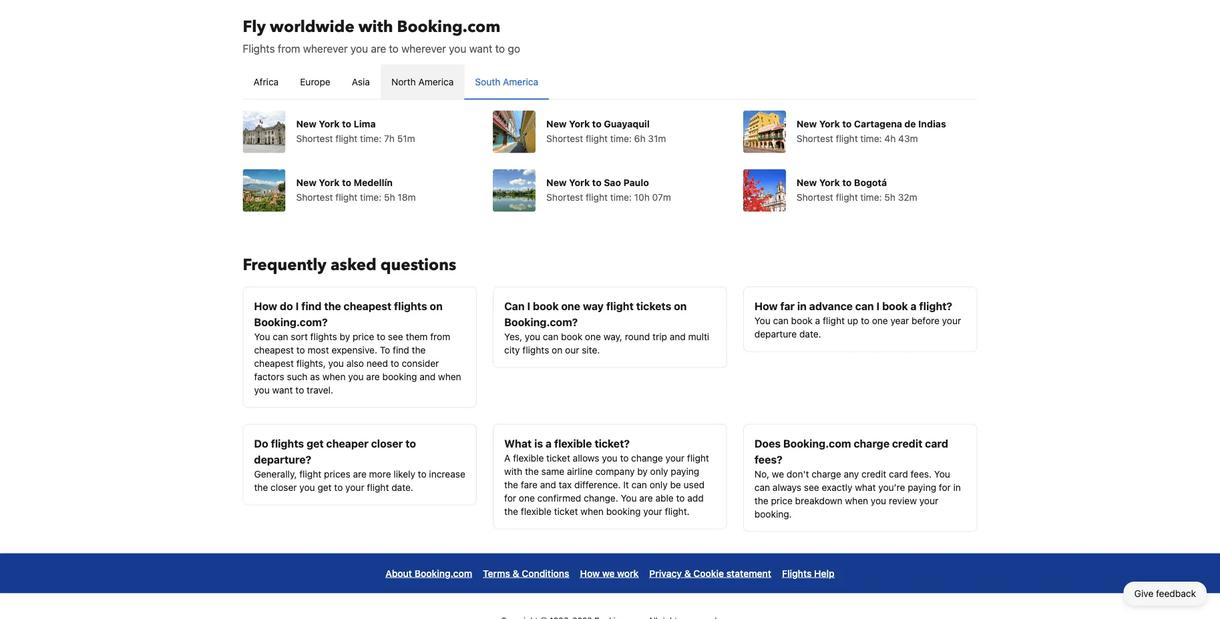 Task type: locate. For each thing, give the bounding box(es) containing it.
shortest inside new york to guayaquil shortest flight time: 6h 31m
[[546, 133, 583, 144]]

do flights get cheaper closer to departure? generally, flight prices are more likely to increase the closer you get to your flight date.
[[254, 437, 465, 493]]

by up the "expensive." at bottom left
[[340, 331, 350, 342]]

1 vertical spatial a
[[815, 315, 820, 326]]

2 vertical spatial flexible
[[521, 506, 552, 517]]

0 horizontal spatial see
[[388, 331, 403, 342]]

book
[[533, 300, 559, 313], [882, 300, 908, 313], [791, 315, 813, 326], [561, 331, 583, 342]]

0 horizontal spatial and
[[420, 371, 436, 382]]

to right up
[[861, 315, 870, 326]]

0 vertical spatial booking
[[382, 371, 417, 382]]

to left 'sao'
[[592, 177, 602, 188]]

charge up any
[[854, 437, 890, 450]]

you inside can i book one way flight tickets on booking.com? yes, you can book one way, round trip and multi city flights on our site.
[[525, 331, 540, 342]]

tickets
[[636, 300, 671, 313]]

your inside does booking.com charge credit card fees? no, we don't charge any credit card fees. you can always see exactly what you're paying for in the price breakdown when you review your booking.
[[920, 496, 939, 507]]

1 horizontal spatial from
[[430, 331, 450, 342]]

0 horizontal spatial america
[[418, 76, 454, 87]]

new inside new york to cartagena de indias shortest flight time: 4h 43m
[[797, 118, 817, 129]]

0 horizontal spatial how
[[254, 300, 277, 313]]

i inside how far in advance can i book a flight? you can book a flight up to one year before your departure date.
[[877, 300, 880, 313]]

booking.com? down 'do'
[[254, 316, 328, 329]]

new right new york to guayaquil image on the top of the page
[[546, 118, 567, 129]]

what
[[504, 437, 532, 450]]

booking down change.
[[606, 506, 641, 517]]

generally,
[[254, 469, 297, 480]]

& inside "terms & conditions" link
[[513, 568, 519, 579]]

you down also
[[348, 371, 364, 382]]

time: down 'sao'
[[610, 192, 632, 203]]

closer up more
[[371, 437, 403, 450]]

& inside privacy & cookie statement link
[[684, 568, 691, 579]]

a right is
[[546, 437, 552, 450]]

and right trip
[[670, 331, 686, 342]]

tab list
[[243, 64, 977, 101]]

2 & from the left
[[684, 568, 691, 579]]

flight inside new york to medellín shortest flight time: 5h 18m
[[335, 192, 358, 203]]

0 horizontal spatial a
[[546, 437, 552, 450]]

york inside new york to sao paulo shortest flight time: 10h 07m
[[569, 177, 590, 188]]

terms & conditions
[[483, 568, 569, 579]]

time: inside new york to medellín shortest flight time: 5h 18m
[[360, 192, 382, 203]]

shortest for new york to guayaquil shortest flight time: 6h 31m
[[546, 133, 583, 144]]

0 horizontal spatial flights
[[243, 42, 275, 55]]

city
[[504, 345, 520, 356]]

0 horizontal spatial card
[[889, 469, 908, 480]]

america inside 'button'
[[503, 76, 538, 87]]

0 vertical spatial from
[[278, 42, 300, 55]]

and down same
[[540, 480, 556, 491]]

by inside how do i find the cheapest flights on booking.com? you can sort flights by price to see them from cheapest to most expensive. to find the cheapest flights, you also need to consider factors such as when you are booking and when you want to travel.
[[340, 331, 350, 342]]

do
[[280, 300, 293, 313]]

flight inside new york to bogotá shortest flight time: 5h 32m
[[836, 192, 858, 203]]

year
[[891, 315, 909, 326]]

0 vertical spatial see
[[388, 331, 403, 342]]

1 vertical spatial flights
[[782, 568, 812, 579]]

shortest right 'new york to lima' image
[[296, 133, 333, 144]]

confirmed
[[537, 493, 581, 504]]

1 vertical spatial want
[[272, 385, 293, 396]]

2 i from the left
[[527, 300, 530, 313]]

5h inside new york to bogotá shortest flight time: 5h 32m
[[885, 192, 896, 203]]

shortest inside new york to cartagena de indias shortest flight time: 4h 43m
[[797, 133, 833, 144]]

0 vertical spatial paying
[[671, 466, 699, 477]]

prices
[[324, 469, 350, 480]]

2 horizontal spatial a
[[911, 300, 917, 313]]

new inside new york to guayaquil shortest flight time: 6h 31m
[[546, 118, 567, 129]]

cheaper
[[326, 437, 369, 450]]

0 horizontal spatial booking.com?
[[254, 316, 328, 329]]

bogotá
[[854, 177, 887, 188]]

about
[[386, 568, 412, 579]]

cheapest
[[344, 300, 391, 313], [254, 345, 294, 356], [254, 358, 294, 369]]

1 vertical spatial flexible
[[513, 453, 544, 464]]

york left medellín
[[319, 177, 340, 188]]

york inside new york to bogotá shortest flight time: 5h 32m
[[819, 177, 840, 188]]

to left the go
[[495, 42, 505, 55]]

shortest right new york to medellín image
[[296, 192, 333, 203]]

far
[[780, 300, 795, 313]]

find right to
[[393, 345, 409, 356]]

1 vertical spatial only
[[650, 480, 668, 491]]

1 booking.com? from the left
[[254, 316, 328, 329]]

flight down cartagena
[[836, 133, 858, 144]]

1 horizontal spatial for
[[939, 482, 951, 493]]

we inside does booking.com charge credit card fees? no, we don't charge any credit card fees. you can always see exactly what you're paying for in the price breakdown when you review your booking.
[[772, 469, 784, 480]]

more
[[369, 469, 391, 480]]

i inside how do i find the cheapest flights on booking.com? you can sort flights by price to see them from cheapest to most expensive. to find the cheapest flights, you also need to consider factors such as when you are booking and when you want to travel.
[[296, 300, 299, 313]]

1 vertical spatial find
[[393, 345, 409, 356]]

1 & from the left
[[513, 568, 519, 579]]

0 horizontal spatial closer
[[271, 482, 297, 493]]

10h
[[634, 192, 650, 203]]

2 america from the left
[[503, 76, 538, 87]]

0 vertical spatial in
[[797, 300, 807, 313]]

go
[[508, 42, 520, 55]]

flights inside fly worldwide with booking.com flights from wherever you are to wherever you want to go
[[243, 42, 275, 55]]

0 horizontal spatial on
[[430, 300, 443, 313]]

1 vertical spatial see
[[804, 482, 819, 493]]

america right north
[[418, 76, 454, 87]]

new york to cartagena de indias image
[[743, 111, 786, 153]]

frequently
[[243, 254, 327, 277]]

flights
[[394, 300, 427, 313], [310, 331, 337, 342], [523, 345, 549, 356], [271, 437, 304, 450]]

new york to guayaquil image
[[493, 111, 536, 153]]

1 horizontal spatial flights
[[782, 568, 812, 579]]

1 horizontal spatial charge
[[854, 437, 890, 450]]

time: inside new york to sao paulo shortest flight time: 10h 07m
[[610, 192, 632, 203]]

time: down lima
[[360, 133, 382, 144]]

how for how do i find the cheapest flights on booking.com?
[[254, 300, 277, 313]]

are down need
[[366, 371, 380, 382]]

flight down bogotá
[[836, 192, 858, 203]]

new for new york to bogotá shortest flight time: 5h 32m
[[797, 177, 817, 188]]

work
[[617, 568, 639, 579]]

from inside how do i find the cheapest flights on booking.com? you can sort flights by price to see them from cheapest to most expensive. to find the cheapest flights, you also need to consider factors such as when you are booking and when you want to travel.
[[430, 331, 450, 342]]

time: down medellín
[[360, 192, 382, 203]]

2 horizontal spatial i
[[877, 300, 880, 313]]

4h
[[885, 133, 896, 144]]

how for how far in advance can i book a flight?
[[755, 300, 778, 313]]

paying inside what is a flexible ticket? a flexible ticket allows you to change your flight with the same airline company by only paying the fare and tax difference. it can only be used for one confirmed change. you are able to add the flexible ticket when booking your flight.
[[671, 466, 699, 477]]

a inside what is a flexible ticket? a flexible ticket allows you to change your flight with the same airline company by only paying the fare and tax difference. it can only be used for one confirmed change. you are able to add the flexible ticket when booking your flight.
[[546, 437, 552, 450]]

1 horizontal spatial find
[[393, 345, 409, 356]]

1 horizontal spatial wherever
[[401, 42, 446, 55]]

1 vertical spatial from
[[430, 331, 450, 342]]

give feedback
[[1135, 589, 1196, 600]]

1 horizontal spatial booking.com?
[[504, 316, 578, 329]]

booking.com? inside how do i find the cheapest flights on booking.com? you can sort flights by price to see them from cheapest to most expensive. to find the cheapest flights, you also need to consider factors such as when you are booking and when you want to travel.
[[254, 316, 328, 329]]

such
[[287, 371, 308, 382]]

date.
[[799, 329, 821, 340], [392, 482, 413, 493]]

for inside what is a flexible ticket? a flexible ticket allows you to change your flight with the same airline company by only paying the fare and tax difference. it can only be used for one confirmed change. you are able to add the flexible ticket when booking your flight.
[[504, 493, 516, 504]]

we right no,
[[772, 469, 784, 480]]

york inside new york to cartagena de indias shortest flight time: 4h 43m
[[819, 118, 840, 129]]

york inside new york to guayaquil shortest flight time: 6h 31m
[[569, 118, 590, 129]]

0 horizontal spatial want
[[272, 385, 293, 396]]

1 i from the left
[[296, 300, 299, 313]]

2 5h from the left
[[885, 192, 896, 203]]

1 america from the left
[[418, 76, 454, 87]]

africa
[[253, 76, 279, 87]]

0 horizontal spatial charge
[[812, 469, 841, 480]]

are left more
[[353, 469, 367, 480]]

you inside how do i find the cheapest flights on booking.com? you can sort flights by price to see them from cheapest to most expensive. to find the cheapest flights, you also need to consider factors such as when you are booking and when you want to travel.
[[254, 331, 270, 342]]

1 horizontal spatial in
[[953, 482, 961, 493]]

you inside what is a flexible ticket? a flexible ticket allows you to change your flight with the same airline company by only paying the fare and tax difference. it can only be used for one confirmed change. you are able to add the flexible ticket when booking your flight.
[[602, 453, 618, 464]]

flight down 'sao'
[[586, 192, 608, 203]]

booking
[[382, 371, 417, 382], [606, 506, 641, 517]]

ticket up same
[[546, 453, 570, 464]]

shortest inside new york to bogotá shortest flight time: 5h 32m
[[797, 192, 833, 203]]

change
[[631, 453, 663, 464]]

you down factors
[[254, 385, 270, 396]]

price down always
[[771, 496, 793, 507]]

0 vertical spatial date.
[[799, 329, 821, 340]]

new for new york to medellín shortest flight time: 5h 18m
[[296, 177, 317, 188]]

paying down fees.
[[908, 482, 936, 493]]

2 vertical spatial booking.com
[[415, 568, 472, 579]]

add
[[687, 493, 704, 504]]

york inside new york to medellín shortest flight time: 5h 18m
[[319, 177, 340, 188]]

i right advance
[[877, 300, 880, 313]]

terms
[[483, 568, 510, 579]]

booking.com right about
[[415, 568, 472, 579]]

time: inside new york to bogotá shortest flight time: 5h 32m
[[861, 192, 882, 203]]

your down prices
[[345, 482, 364, 493]]

can inside what is a flexible ticket? a flexible ticket allows you to change your flight with the same airline company by only paying the fare and tax difference. it can only be used for one confirmed change. you are able to add the flexible ticket when booking your flight.
[[632, 480, 647, 491]]

asia button
[[341, 64, 381, 99]]

one
[[561, 300, 580, 313], [872, 315, 888, 326], [585, 331, 601, 342], [519, 493, 535, 504]]

0 vertical spatial price
[[353, 331, 374, 342]]

how left 'do'
[[254, 300, 277, 313]]

on for can i book one way flight tickets on booking.com?
[[674, 300, 687, 313]]

31m
[[648, 133, 666, 144]]

the down generally,
[[254, 482, 268, 493]]

2 horizontal spatial and
[[670, 331, 686, 342]]

2 booking.com? from the left
[[504, 316, 578, 329]]

i right can
[[527, 300, 530, 313]]

0 horizontal spatial date.
[[392, 482, 413, 493]]

1 horizontal spatial date.
[[799, 329, 821, 340]]

& for terms
[[513, 568, 519, 579]]

2 vertical spatial and
[[540, 480, 556, 491]]

0 vertical spatial flights
[[243, 42, 275, 55]]

1 wherever from the left
[[303, 42, 348, 55]]

flight inside how far in advance can i book a flight? you can book a flight up to one year before your departure date.
[[823, 315, 845, 326]]

1 horizontal spatial see
[[804, 482, 819, 493]]

flights down fly
[[243, 42, 275, 55]]

tab list containing africa
[[243, 64, 977, 101]]

to left medellín
[[342, 177, 351, 188]]

from
[[278, 42, 300, 55], [430, 331, 450, 342]]

3 i from the left
[[877, 300, 880, 313]]

wherever down worldwide on the top
[[303, 42, 348, 55]]

fees.
[[911, 469, 932, 480]]

from down worldwide on the top
[[278, 42, 300, 55]]

north
[[391, 76, 416, 87]]

card up fees.
[[925, 437, 948, 450]]

in right far
[[797, 300, 807, 313]]

the up fare
[[525, 466, 539, 477]]

about booking.com link
[[386, 565, 472, 583]]

2 vertical spatial a
[[546, 437, 552, 450]]

you right yes,
[[525, 331, 540, 342]]

0 horizontal spatial in
[[797, 300, 807, 313]]

1 vertical spatial closer
[[271, 482, 297, 493]]

booking.com? down can
[[504, 316, 578, 329]]

to inside new york to lima shortest flight time: 7h 51m
[[342, 118, 351, 129]]

flight?
[[919, 300, 952, 313]]

2 horizontal spatial on
[[674, 300, 687, 313]]

ticket
[[546, 453, 570, 464], [554, 506, 578, 517]]

york for guayaquil
[[569, 118, 590, 129]]

shortest
[[296, 133, 333, 144], [546, 133, 583, 144], [797, 133, 833, 144], [296, 192, 333, 203], [546, 192, 583, 203], [797, 192, 833, 203]]

0 vertical spatial flexible
[[554, 437, 592, 450]]

round
[[625, 331, 650, 342]]

date. right departure
[[799, 329, 821, 340]]

to inside how far in advance can i book a flight? you can book a flight up to one year before your departure date.
[[861, 315, 870, 326]]

1 vertical spatial date.
[[392, 482, 413, 493]]

1 5h from the left
[[384, 192, 395, 203]]

can i book one way flight tickets on booking.com? yes, you can book one way, round trip and multi city flights on our site.
[[504, 300, 709, 356]]

want inside fly worldwide with booking.com flights from wherever you are to wherever you want to go
[[469, 42, 493, 55]]

shortest for new york to medellín shortest flight time: 5h 18m
[[296, 192, 333, 203]]

0 vertical spatial credit
[[892, 437, 923, 450]]

and
[[670, 331, 686, 342], [420, 371, 436, 382], [540, 480, 556, 491]]

0 horizontal spatial with
[[358, 16, 393, 38]]

paying for what is a flexible ticket?
[[671, 466, 699, 477]]

0 horizontal spatial wherever
[[303, 42, 348, 55]]

0 horizontal spatial &
[[513, 568, 519, 579]]

time:
[[360, 133, 382, 144], [610, 133, 632, 144], [861, 133, 882, 144], [360, 192, 382, 203], [610, 192, 632, 203], [861, 192, 882, 203]]

one down fare
[[519, 493, 535, 504]]

shortest inside new york to sao paulo shortest flight time: 10h 07m
[[546, 192, 583, 203]]

1 horizontal spatial with
[[504, 466, 522, 477]]

flights inside flights help link
[[782, 568, 812, 579]]

can right it
[[632, 480, 647, 491]]

york for sao
[[569, 177, 590, 188]]

0 horizontal spatial price
[[353, 331, 374, 342]]

breakdown
[[795, 496, 843, 507]]

york left 'sao'
[[569, 177, 590, 188]]

the down frequently asked questions
[[324, 300, 341, 313]]

are inside fly worldwide with booking.com flights from wherever you are to wherever you want to go
[[371, 42, 386, 55]]

0 horizontal spatial by
[[340, 331, 350, 342]]

5h for bogotá
[[885, 192, 896, 203]]

what
[[855, 482, 876, 493]]

shortest inside new york to medellín shortest flight time: 5h 18m
[[296, 192, 333, 203]]

by down change
[[637, 466, 648, 477]]

to
[[389, 42, 399, 55], [495, 42, 505, 55], [342, 118, 351, 129], [592, 118, 602, 129], [842, 118, 852, 129], [342, 177, 351, 188], [592, 177, 602, 188], [842, 177, 852, 188], [861, 315, 870, 326], [377, 331, 385, 342], [296, 345, 305, 356], [391, 358, 399, 369], [295, 385, 304, 396], [406, 437, 416, 450], [620, 453, 629, 464], [418, 469, 427, 480], [334, 482, 343, 493], [676, 493, 685, 504]]

0 horizontal spatial from
[[278, 42, 300, 55]]

how do i find the cheapest flights on booking.com? you can sort flights by price to see them from cheapest to most expensive. to find the cheapest flights, you also need to consider factors such as when you are booking and when you want to travel.
[[254, 300, 461, 396]]

flexible up the allows
[[554, 437, 592, 450]]

1 vertical spatial we
[[602, 568, 615, 579]]

are inside what is a flexible ticket? a flexible ticket allows you to change your flight with the same airline company by only paying the fare and tax difference. it can only be used for one confirmed change. you are able to add the flexible ticket when booking your flight.
[[639, 493, 653, 504]]

you're
[[878, 482, 905, 493]]

booking down consider
[[382, 371, 417, 382]]

time: down guayaquil
[[610, 133, 632, 144]]

with up asia
[[358, 16, 393, 38]]

and down consider
[[420, 371, 436, 382]]

wherever
[[303, 42, 348, 55], [401, 42, 446, 55]]

2 vertical spatial cheapest
[[254, 358, 294, 369]]

date. inside do flights get cheaper closer to departure? generally, flight prices are more likely to increase the closer you get to your flight date.
[[392, 482, 413, 493]]

flight down more
[[367, 482, 389, 493]]

1 horizontal spatial america
[[503, 76, 538, 87]]

1 horizontal spatial and
[[540, 480, 556, 491]]

flight inside what is a flexible ticket? a flexible ticket allows you to change your flight with the same airline company by only paying the fare and tax difference. it can only be used for one confirmed change. you are able to add the flexible ticket when booking your flight.
[[687, 453, 709, 464]]

new york to lima image
[[243, 111, 286, 153]]

paying inside does booking.com charge credit card fees? no, we don't charge any credit card fees. you can always see exactly what you're paying for in the price breakdown when you review your booking.
[[908, 482, 936, 493]]

for right 'you're' in the bottom of the page
[[939, 482, 951, 493]]

new for new york to guayaquil shortest flight time: 6h 31m
[[546, 118, 567, 129]]

5h left 32m
[[885, 192, 896, 203]]

1 vertical spatial and
[[420, 371, 436, 382]]

we
[[772, 469, 784, 480], [602, 568, 615, 579]]

0 horizontal spatial booking
[[382, 371, 417, 382]]

07m
[[652, 192, 671, 203]]

flights up departure? on the left of the page
[[271, 437, 304, 450]]

0 vertical spatial card
[[925, 437, 948, 450]]

get down prices
[[318, 482, 332, 493]]

new york to lima shortest flight time: 7h 51m
[[296, 118, 415, 144]]

and inside what is a flexible ticket? a flexible ticket allows you to change your flight with the same airline company by only paying the fare and tax difference. it can only be used for one confirmed change. you are able to add the flexible ticket when booking your flight.
[[540, 480, 556, 491]]

1 horizontal spatial &
[[684, 568, 691, 579]]

1 horizontal spatial i
[[527, 300, 530, 313]]

one inside what is a flexible ticket? a flexible ticket allows you to change your flight with the same airline company by only paying the fare and tax difference. it can only be used for one confirmed change. you are able to add the flexible ticket when booking your flight.
[[519, 493, 535, 504]]

time: inside new york to guayaquil shortest flight time: 6h 31m
[[610, 133, 632, 144]]

on down questions
[[430, 300, 443, 313]]

32m
[[898, 192, 917, 203]]

&
[[513, 568, 519, 579], [684, 568, 691, 579]]

up
[[847, 315, 858, 326]]

1 vertical spatial booking
[[606, 506, 641, 517]]

any
[[844, 469, 859, 480]]

flights inside can i book one way flight tickets on booking.com? yes, you can book one way, round trip and multi city flights on our site.
[[523, 345, 549, 356]]

how left the work
[[580, 568, 600, 579]]

new inside new york to sao paulo shortest flight time: 10h 07m
[[546, 177, 567, 188]]

book up year
[[882, 300, 908, 313]]

time: inside new york to lima shortest flight time: 7h 51m
[[360, 133, 382, 144]]

don't
[[787, 469, 809, 480]]

able
[[656, 493, 674, 504]]

want left the go
[[469, 42, 493, 55]]

0 vertical spatial booking.com
[[397, 16, 500, 38]]

america inside button
[[418, 76, 454, 87]]

on for how do i find the cheapest flights on booking.com?
[[430, 300, 443, 313]]

way
[[583, 300, 604, 313]]

you left sort
[[254, 331, 270, 342]]

terms & conditions link
[[483, 565, 569, 583]]

when down what
[[845, 496, 868, 507]]

you down what
[[871, 496, 886, 507]]

york inside new york to lima shortest flight time: 7h 51m
[[319, 118, 340, 129]]

flight right way
[[606, 300, 634, 313]]

on left our
[[552, 345, 563, 356]]

credit up what
[[862, 469, 886, 480]]

new down europe button
[[296, 118, 317, 129]]

1 horizontal spatial credit
[[892, 437, 923, 450]]

find right 'do'
[[301, 300, 322, 313]]

for inside does booking.com charge credit card fees? no, we don't charge any credit card fees. you can always see exactly what you're paying for in the price breakdown when you review your booking.
[[939, 482, 951, 493]]

america for north america
[[418, 76, 454, 87]]

1 vertical spatial by
[[637, 466, 648, 477]]

0 horizontal spatial i
[[296, 300, 299, 313]]

flexible down is
[[513, 453, 544, 464]]

feedback
[[1156, 589, 1196, 600]]

time: for new york to guayaquil shortest flight time: 6h 31m
[[610, 133, 632, 144]]

1 horizontal spatial paying
[[908, 482, 936, 493]]

1 vertical spatial booking.com
[[783, 437, 851, 450]]

your
[[942, 315, 961, 326], [666, 453, 685, 464], [345, 482, 364, 493], [920, 496, 939, 507], [643, 506, 662, 517]]

new york to sao paulo image
[[493, 169, 536, 212]]

can left sort
[[273, 331, 288, 342]]

how
[[254, 300, 277, 313], [755, 300, 778, 313], [580, 568, 600, 579]]

new right new york to medellín image
[[296, 177, 317, 188]]

from right them
[[430, 331, 450, 342]]

on inside how do i find the cheapest flights on booking.com? you can sort flights by price to see them from cheapest to most expensive. to find the cheapest flights, you also need to consider factors such as when you are booking and when you want to travel.
[[430, 300, 443, 313]]

time: for new york to medellín shortest flight time: 5h 18m
[[360, 192, 382, 203]]

0 horizontal spatial find
[[301, 300, 322, 313]]

you right fees.
[[934, 469, 950, 480]]

how inside how do i find the cheapest flights on booking.com? you can sort flights by price to see them from cheapest to most expensive. to find the cheapest flights, you also need to consider factors such as when you are booking and when you want to travel.
[[254, 300, 277, 313]]

2 horizontal spatial how
[[755, 300, 778, 313]]

can right yes,
[[543, 331, 559, 342]]

0 vertical spatial want
[[469, 42, 493, 55]]

in
[[797, 300, 807, 313], [953, 482, 961, 493]]

can inside can i book one way flight tickets on booking.com? yes, you can book one way, round trip and multi city flights on our site.
[[543, 331, 559, 342]]

booking.com? inside can i book one way flight tickets on booking.com? yes, you can book one way, round trip and multi city flights on our site.
[[504, 316, 578, 329]]

change.
[[584, 493, 618, 504]]

you down it
[[621, 493, 637, 504]]

flight down advance
[[823, 315, 845, 326]]

to up north
[[389, 42, 399, 55]]

can
[[504, 300, 525, 313]]

flight down guayaquil
[[586, 133, 608, 144]]

one inside how far in advance can i book a flight? you can book a flight up to one year before your departure date.
[[872, 315, 888, 326]]

1 vertical spatial in
[[953, 482, 961, 493]]

closer down generally,
[[271, 482, 297, 493]]

difference.
[[574, 480, 621, 491]]

multi
[[688, 331, 709, 342]]

flights left the "help"
[[782, 568, 812, 579]]

new inside new york to bogotá shortest flight time: 5h 32m
[[797, 177, 817, 188]]

from inside fly worldwide with booking.com flights from wherever you are to wherever you want to go
[[278, 42, 300, 55]]

by
[[340, 331, 350, 342], [637, 466, 648, 477]]

are left the able
[[639, 493, 653, 504]]

flexible
[[554, 437, 592, 450], [513, 453, 544, 464], [521, 506, 552, 517]]

new inside new york to lima shortest flight time: 7h 51m
[[296, 118, 317, 129]]

when inside does booking.com charge credit card fees? no, we don't charge any credit card fees. you can always see exactly what you're paying for in the price breakdown when you review your booking.
[[845, 496, 868, 507]]

1 vertical spatial price
[[771, 496, 793, 507]]

1 horizontal spatial card
[[925, 437, 948, 450]]

one up site.
[[585, 331, 601, 342]]

1 horizontal spatial we
[[772, 469, 784, 480]]

1 horizontal spatial want
[[469, 42, 493, 55]]

shortest inside new york to lima shortest flight time: 7h 51m
[[296, 133, 333, 144]]

can
[[855, 300, 874, 313], [773, 315, 789, 326], [273, 331, 288, 342], [543, 331, 559, 342], [632, 480, 647, 491], [755, 482, 770, 493]]

used
[[684, 480, 705, 491]]

1 vertical spatial credit
[[862, 469, 886, 480]]

0 horizontal spatial for
[[504, 493, 516, 504]]

you
[[755, 315, 771, 326], [254, 331, 270, 342], [934, 469, 950, 480], [621, 493, 637, 504]]

with
[[358, 16, 393, 38], [504, 466, 522, 477]]

booking.com? for i
[[254, 316, 328, 329]]

1 horizontal spatial booking
[[606, 506, 641, 517]]

credit
[[892, 437, 923, 450], [862, 469, 886, 480]]

your right review
[[920, 496, 939, 507]]

1 vertical spatial card
[[889, 469, 908, 480]]



Task type: vqa. For each thing, say whether or not it's contained in the screenshot.
the about booking.com LINK
yes



Task type: describe. For each thing, give the bounding box(es) containing it.
can inside how do i find the cheapest flights on booking.com? you can sort flights by price to see them from cheapest to most expensive. to find the cheapest flights, you also need to consider factors such as when you are booking and when you want to travel.
[[273, 331, 288, 342]]

in inside how far in advance can i book a flight? you can book a flight up to one year before your departure date.
[[797, 300, 807, 313]]

sao
[[604, 177, 621, 188]]

flights help link
[[782, 565, 835, 583]]

south
[[475, 76, 500, 87]]

flight inside can i book one way flight tickets on booking.com? yes, you can book one way, round trip and multi city flights on our site.
[[606, 300, 634, 313]]

cartagena
[[854, 118, 902, 129]]

your inside do flights get cheaper closer to departure? generally, flight prices are more likely to increase the closer you get to your flight date.
[[345, 482, 364, 493]]

new for new york to cartagena de indias shortest flight time: 4h 43m
[[797, 118, 817, 129]]

new york to cartagena de indias shortest flight time: 4h 43m
[[797, 118, 946, 144]]

booking.com? for book
[[504, 316, 578, 329]]

0 vertical spatial charge
[[854, 437, 890, 450]]

can up up
[[855, 300, 874, 313]]

new for new york to sao paulo shortest flight time: 10h 07m
[[546, 177, 567, 188]]

0 vertical spatial only
[[650, 466, 668, 477]]

the down the a
[[504, 506, 518, 517]]

with inside what is a flexible ticket? a flexible ticket allows you to change your flight with the same airline company by only paying the fare and tax difference. it can only be used for one confirmed change. you are able to add the flexible ticket when booking your flight.
[[504, 466, 522, 477]]

in inside does booking.com charge credit card fees? no, we don't charge any credit card fees. you can always see exactly what you're paying for in the price breakdown when you review your booking.
[[953, 482, 961, 493]]

you up 'north america' at the left of the page
[[449, 42, 466, 55]]

new york to bogotá image
[[743, 169, 786, 212]]

to down prices
[[334, 482, 343, 493]]

york for lima
[[319, 118, 340, 129]]

paying for does booking.com charge credit card fees?
[[908, 482, 936, 493]]

booking.com for does
[[783, 437, 851, 450]]

book down far
[[791, 315, 813, 326]]

to inside new york to medellín shortest flight time: 5h 18m
[[342, 177, 351, 188]]

43m
[[898, 133, 918, 144]]

i inside can i book one way flight tickets on booking.com? yes, you can book one way, round trip and multi city flights on our site.
[[527, 300, 530, 313]]

booking inside what is a flexible ticket? a flexible ticket allows you to change your flight with the same airline company by only paying the fare and tax difference. it can only be used for one confirmed change. you are able to add the flexible ticket when booking your flight.
[[606, 506, 641, 517]]

to up the company
[[620, 453, 629, 464]]

most
[[308, 345, 329, 356]]

see inside does booking.com charge credit card fees? no, we don't charge any credit card fees. you can always see exactly what you're paying for in the price breakdown when you review your booking.
[[804, 482, 819, 493]]

asked
[[331, 254, 377, 277]]

privacy
[[649, 568, 682, 579]]

new york to guayaquil shortest flight time: 6h 31m
[[546, 118, 666, 144]]

your up be
[[666, 453, 685, 464]]

africa button
[[243, 64, 289, 99]]

with inside fly worldwide with booking.com flights from wherever you are to wherever you want to go
[[358, 16, 393, 38]]

0 vertical spatial ticket
[[546, 453, 570, 464]]

flights inside do flights get cheaper closer to departure? generally, flight prices are more likely to increase the closer you get to your flight date.
[[271, 437, 304, 450]]

help
[[814, 568, 835, 579]]

south america button
[[464, 64, 549, 99]]

company
[[595, 466, 635, 477]]

how we work
[[580, 568, 639, 579]]

1 vertical spatial charge
[[812, 469, 841, 480]]

51m
[[397, 133, 415, 144]]

date. inside how far in advance can i book a flight? you can book a flight up to one year before your departure date.
[[799, 329, 821, 340]]

statement
[[727, 568, 771, 579]]

booking.com for about
[[415, 568, 472, 579]]

does booking.com charge credit card fees? no, we don't charge any credit card fees. you can always see exactly what you're paying for in the price breakdown when you review your booking.
[[755, 437, 961, 520]]

no,
[[755, 469, 769, 480]]

york for cartagena
[[819, 118, 840, 129]]

0 horizontal spatial we
[[602, 568, 615, 579]]

new york to sao paulo shortest flight time: 10h 07m
[[546, 177, 671, 203]]

flight inside new york to cartagena de indias shortest flight time: 4h 43m
[[836, 133, 858, 144]]

fly worldwide with booking.com flights from wherever you are to wherever you want to go
[[243, 16, 520, 55]]

expensive.
[[332, 345, 377, 356]]

when right as at the left bottom of page
[[322, 371, 346, 382]]

to up likely
[[406, 437, 416, 450]]

1 vertical spatial ticket
[[554, 506, 578, 517]]

yes,
[[504, 331, 522, 342]]

give
[[1135, 589, 1154, 600]]

europe button
[[289, 64, 341, 99]]

booking inside how do i find the cheapest flights on booking.com? you can sort flights by price to see them from cheapest to most expensive. to find the cheapest flights, you also need to consider factors such as when you are booking and when you want to travel.
[[382, 371, 417, 382]]

5h for medellín
[[384, 192, 395, 203]]

to right likely
[[418, 469, 427, 480]]

are inside how do i find the cheapest flights on booking.com? you can sort flights by price to see them from cheapest to most expensive. to find the cheapest flights, you also need to consider factors such as when you are booking and when you want to travel.
[[366, 371, 380, 382]]

you inside how far in advance can i book a flight? you can book a flight up to one year before your departure date.
[[755, 315, 771, 326]]

flight left prices
[[299, 469, 321, 480]]

your inside how far in advance can i book a flight? you can book a flight up to one year before your departure date.
[[942, 315, 961, 326]]

1 horizontal spatial a
[[815, 315, 820, 326]]

fees?
[[755, 453, 783, 466]]

you inside does booking.com charge credit card fees? no, we don't charge any credit card fees. you can always see exactly what you're paying for in the price breakdown when you review your booking.
[[934, 469, 950, 480]]

by inside what is a flexible ticket? a flexible ticket allows you to change your flight with the same airline company by only paying the fare and tax difference. it can only be used for one confirmed change. you are able to add the flexible ticket when booking your flight.
[[637, 466, 648, 477]]

south america
[[475, 76, 538, 87]]

are inside do flights get cheaper closer to departure? generally, flight prices are more likely to increase the closer you get to your flight date.
[[353, 469, 367, 480]]

departure?
[[254, 453, 311, 466]]

can up departure
[[773, 315, 789, 326]]

you up asia
[[351, 42, 368, 55]]

shortest for new york to lima shortest flight time: 7h 51m
[[296, 133, 333, 144]]

paulo
[[623, 177, 649, 188]]

de
[[905, 118, 916, 129]]

1 vertical spatial cheapest
[[254, 345, 294, 356]]

new york to medellín shortest flight time: 5h 18m
[[296, 177, 416, 203]]

& for privacy
[[684, 568, 691, 579]]

you inside does booking.com charge credit card fees? no, we don't charge any credit card fees. you can always see exactly what you're paying for in the price breakdown when you review your booking.
[[871, 496, 886, 507]]

0 vertical spatial closer
[[371, 437, 403, 450]]

1 horizontal spatial how
[[580, 568, 600, 579]]

to down such
[[295, 385, 304, 396]]

the inside does booking.com charge credit card fees? no, we don't charge any credit card fees. you can always see exactly what you're paying for in the price breakdown when you review your booking.
[[755, 496, 769, 507]]

indias
[[918, 118, 946, 129]]

flights help
[[782, 568, 835, 579]]

price inside does booking.com charge credit card fees? no, we don't charge any credit card fees. you can always see exactly what you're paying for in the price breakdown when you review your booking.
[[771, 496, 793, 507]]

same
[[541, 466, 565, 477]]

the inside do flights get cheaper closer to departure? generally, flight prices are more likely to increase the closer you get to your flight date.
[[254, 482, 268, 493]]

worldwide
[[270, 16, 354, 38]]

flights up most
[[310, 331, 337, 342]]

york for medellín
[[319, 177, 340, 188]]

flight inside new york to guayaquil shortest flight time: 6h 31m
[[586, 133, 608, 144]]

privacy & cookie statement
[[649, 568, 771, 579]]

to inside new york to cartagena de indias shortest flight time: 4h 43m
[[842, 118, 852, 129]]

a
[[504, 453, 511, 464]]

way,
[[604, 331, 622, 342]]

to right need
[[391, 358, 399, 369]]

6h
[[634, 133, 646, 144]]

to up to
[[377, 331, 385, 342]]

flights up them
[[394, 300, 427, 313]]

consider
[[402, 358, 439, 369]]

new york to bogotá shortest flight time: 5h 32m
[[797, 177, 917, 203]]

york for bogotá
[[819, 177, 840, 188]]

how we work link
[[580, 565, 639, 583]]

0 vertical spatial find
[[301, 300, 322, 313]]

1 vertical spatial get
[[318, 482, 332, 493]]

as
[[310, 371, 320, 382]]

and inside how do i find the cheapest flights on booking.com? you can sort flights by price to see them from cheapest to most expensive. to find the cheapest flights, you also need to consider factors such as when you are booking and when you want to travel.
[[420, 371, 436, 382]]

it
[[623, 480, 629, 491]]

to inside new york to sao paulo shortest flight time: 10h 07m
[[592, 177, 602, 188]]

ticket?
[[595, 437, 630, 450]]

0 vertical spatial cheapest
[[344, 300, 391, 313]]

new for new york to lima shortest flight time: 7h 51m
[[296, 118, 317, 129]]

time: inside new york to cartagena de indias shortest flight time: 4h 43m
[[861, 133, 882, 144]]

them
[[406, 331, 428, 342]]

also
[[346, 358, 364, 369]]

north america
[[391, 76, 454, 87]]

to inside new york to bogotá shortest flight time: 5h 32m
[[842, 177, 852, 188]]

airline
[[567, 466, 593, 477]]

flights,
[[296, 358, 326, 369]]

1 horizontal spatial on
[[552, 345, 563, 356]]

conditions
[[522, 568, 569, 579]]

to up flight.
[[676, 493, 685, 504]]

sort
[[291, 331, 308, 342]]

fare
[[521, 480, 538, 491]]

privacy & cookie statement link
[[649, 565, 771, 583]]

2 wherever from the left
[[401, 42, 446, 55]]

the up consider
[[412, 345, 426, 356]]

to down sort
[[296, 345, 305, 356]]

likely
[[394, 469, 415, 480]]

you inside what is a flexible ticket? a flexible ticket allows you to change your flight with the same airline company by only paying the fare and tax difference. it can only be used for one confirmed change. you are able to add the flexible ticket when booking your flight.
[[621, 493, 637, 504]]

america for south america
[[503, 76, 538, 87]]

be
[[670, 480, 681, 491]]

to inside new york to guayaquil shortest flight time: 6h 31m
[[592, 118, 602, 129]]

new york to medellín image
[[243, 169, 286, 212]]

lima
[[354, 118, 376, 129]]

when down consider
[[438, 371, 461, 382]]

one left way
[[561, 300, 580, 313]]

frequently asked questions
[[243, 254, 456, 277]]

0 vertical spatial get
[[307, 437, 324, 450]]

before
[[912, 315, 940, 326]]

want inside how do i find the cheapest flights on booking.com? you can sort flights by price to see them from cheapest to most expensive. to find the cheapest flights, you also need to consider factors such as when you are booking and when you want to travel.
[[272, 385, 293, 396]]

book right can
[[533, 300, 559, 313]]

review
[[889, 496, 917, 507]]

0 horizontal spatial credit
[[862, 469, 886, 480]]

can inside does booking.com charge credit card fees? no, we don't charge any credit card fees. you can always see exactly what you're paying for in the price breakdown when you review your booking.
[[755, 482, 770, 493]]

about booking.com
[[386, 568, 472, 579]]

advance
[[809, 300, 853, 313]]

does
[[755, 437, 781, 450]]

booking.com inside fly worldwide with booking.com flights from wherever you are to wherever you want to go
[[397, 16, 500, 38]]

time: for new york to bogotá shortest flight time: 5h 32m
[[861, 192, 882, 203]]

when inside what is a flexible ticket? a flexible ticket allows you to change your flight with the same airline company by only paying the fare and tax difference. it can only be used for one confirmed change. you are able to add the flexible ticket when booking your flight.
[[581, 506, 604, 517]]

travel.
[[307, 385, 333, 396]]

book up our
[[561, 331, 583, 342]]

7h
[[384, 133, 395, 144]]

price inside how do i find the cheapest flights on booking.com? you can sort flights by price to see them from cheapest to most expensive. to find the cheapest flights, you also need to consider factors such as when you are booking and when you want to travel.
[[353, 331, 374, 342]]

you inside do flights get cheaper closer to departure? generally, flight prices are more likely to increase the closer you get to your flight date.
[[299, 482, 315, 493]]

factors
[[254, 371, 284, 382]]

flight inside new york to sao paulo shortest flight time: 10h 07m
[[586, 192, 608, 203]]

shortest for new york to bogotá shortest flight time: 5h 32m
[[797, 192, 833, 203]]

what is a flexible ticket? a flexible ticket allows you to change your flight with the same airline company by only paying the fare and tax difference. it can only be used for one confirmed change. you are able to add the flexible ticket when booking your flight.
[[504, 437, 709, 517]]

flight.
[[665, 506, 690, 517]]

see inside how do i find the cheapest flights on booking.com? you can sort flights by price to see them from cheapest to most expensive. to find the cheapest flights, you also need to consider factors such as when you are booking and when you want to travel.
[[388, 331, 403, 342]]

and inside can i book one way flight tickets on booking.com? yes, you can book one way, round trip and multi city flights on our site.
[[670, 331, 686, 342]]

you left also
[[328, 358, 344, 369]]

flight inside new york to lima shortest flight time: 7h 51m
[[335, 133, 358, 144]]

tax
[[559, 480, 572, 491]]

time: for new york to lima shortest flight time: 7h 51m
[[360, 133, 382, 144]]

give feedback button
[[1124, 582, 1207, 606]]

0 vertical spatial a
[[911, 300, 917, 313]]

allows
[[573, 453, 599, 464]]

the left fare
[[504, 480, 518, 491]]

always
[[773, 482, 802, 493]]

your down the able
[[643, 506, 662, 517]]



